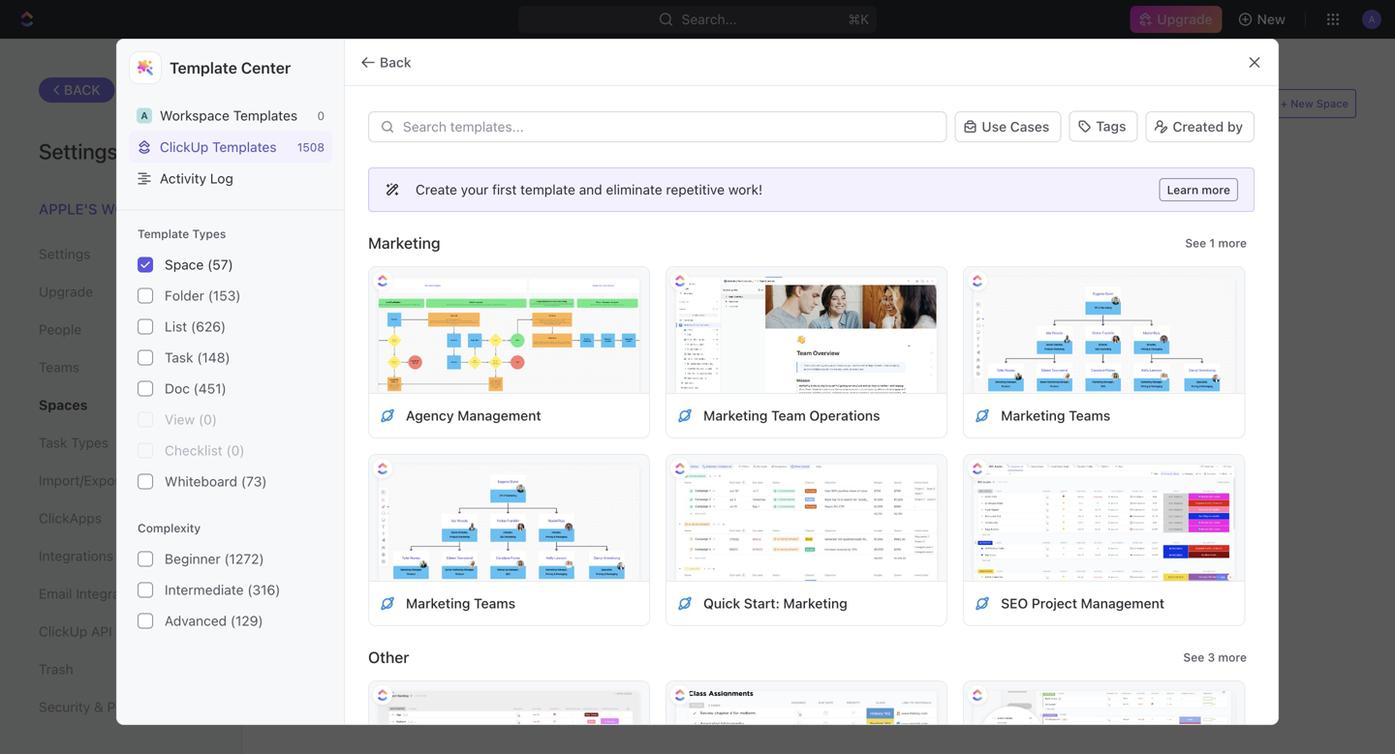 Task type: locate. For each thing, give the bounding box(es) containing it.
workspace up "clickup templates"
[[160, 108, 230, 124]]

settings down apple's
[[39, 246, 90, 262]]

upgrade up people at the left top of the page
[[39, 284, 93, 300]]

0 vertical spatial management
[[458, 408, 541, 424]]

0 horizontal spatial types
[[71, 435, 109, 451]]

1 vertical spatial new
[[1291, 97, 1314, 110]]

tags
[[1096, 118, 1127, 134]]

spaces
[[281, 95, 340, 114], [473, 95, 532, 114], [698, 95, 757, 114], [39, 397, 88, 413], [888, 500, 932, 514]]

upgrade left new "button" at the right top of the page
[[1158, 11, 1213, 27]]

spaces up 'task types'
[[39, 397, 88, 413]]

None checkbox
[[138, 288, 153, 304], [138, 319, 153, 335], [138, 350, 153, 366], [138, 381, 153, 397], [138, 443, 153, 459], [138, 474, 153, 490], [138, 288, 153, 304], [138, 319, 153, 335], [138, 350, 153, 366], [138, 381, 153, 397], [138, 443, 153, 459], [138, 474, 153, 490]]

have
[[761, 500, 789, 514]]

operations
[[810, 408, 880, 424]]

1 horizontal spatial upgrade
[[1158, 11, 1213, 27]]

Beginner (1272) checkbox
[[138, 552, 153, 568]]

template
[[170, 59, 237, 77], [138, 227, 189, 241]]

see
[[1186, 236, 1207, 250], [1184, 651, 1205, 665]]

3
[[1208, 651, 1215, 665]]

0 vertical spatial task
[[165, 350, 193, 366]]

1 vertical spatial management
[[1081, 596, 1165, 612]]

upgrade link down settings link
[[39, 276, 203, 309]]

0 vertical spatial new
[[1258, 11, 1286, 27]]

see for other
[[1184, 651, 1205, 665]]

activity log
[[160, 171, 233, 187]]

permissions
[[107, 700, 183, 716]]

clickup inside settings element
[[39, 624, 87, 640]]

types
[[192, 227, 226, 241], [71, 435, 109, 451]]

spaces (1)
[[281, 95, 363, 114]]

repetitive
[[666, 182, 725, 198]]

task up doc
[[165, 350, 193, 366]]

1 horizontal spatial task
[[165, 350, 193, 366]]

0 horizontal spatial upgrade link
[[39, 276, 203, 309]]

see 1 more button
[[1178, 232, 1255, 255]]

1 vertical spatial clickup
[[39, 624, 87, 640]]

more right "3"
[[1219, 651, 1247, 665]]

more for marketing
[[1219, 236, 1247, 250]]

0 vertical spatial template
[[170, 59, 237, 77]]

trash
[[39, 662, 73, 678]]

0 vertical spatial upgrade
[[1158, 11, 1213, 27]]

types inside settings element
[[71, 435, 109, 451]]

more
[[1202, 183, 1231, 197], [1219, 236, 1247, 250], [1219, 651, 1247, 665]]

workspace
[[160, 108, 230, 124], [101, 201, 191, 218]]

management
[[458, 408, 541, 424], [1081, 596, 1165, 612]]

clickup up the trash
[[39, 624, 87, 640]]

upgrade
[[1158, 11, 1213, 27], [39, 284, 93, 300]]

seo
[[1001, 596, 1028, 612]]

0 vertical spatial settings
[[39, 139, 118, 164]]

new right +
[[1291, 97, 1314, 110]]

created by button
[[1146, 111, 1255, 142]]

task up import/export
[[39, 435, 67, 451]]

1 horizontal spatial management
[[1081, 596, 1165, 612]]

templates down center
[[233, 108, 298, 124]]

see left "3"
[[1184, 651, 1205, 665]]

inaccessible spaces (0)
[[586, 95, 782, 114]]

agency
[[406, 408, 454, 424]]

template for template types
[[138, 227, 189, 241]]

0 horizontal spatial task
[[39, 435, 67, 451]]

⌘k
[[848, 11, 869, 27]]

teams inside settings element
[[39, 360, 79, 376]]

0 horizontal spatial teams
[[39, 360, 79, 376]]

settings
[[39, 139, 118, 164], [39, 246, 90, 262]]

2 vertical spatial more
[[1219, 651, 1247, 665]]

1 vertical spatial settings
[[39, 246, 90, 262]]

1 vertical spatial space
[[165, 257, 204, 273]]

created by button
[[1146, 111, 1255, 142]]

1 vertical spatial upgrade link
[[39, 276, 203, 309]]

search...
[[682, 11, 737, 27]]

back
[[380, 54, 411, 70]]

0 horizontal spatial management
[[458, 408, 541, 424]]

tags button
[[1069, 111, 1138, 142]]

0 vertical spatial marketing teams
[[1001, 408, 1111, 424]]

template up workspace templates
[[170, 59, 237, 77]]

2 horizontal spatial teams
[[1069, 408, 1111, 424]]

1 vertical spatial templates
[[212, 139, 277, 155]]

by
[[1228, 119, 1243, 135]]

task for task (148)
[[165, 350, 193, 366]]

upgrade link
[[1130, 6, 1223, 33], [39, 276, 203, 309]]

0 vertical spatial clickup
[[160, 139, 209, 155]]

templates up activity log button
[[212, 139, 277, 155]]

management right agency
[[458, 408, 541, 424]]

spaces right inaccessible
[[888, 500, 932, 514]]

advanced
[[165, 614, 227, 630]]

0 horizontal spatial new
[[131, 437, 156, 451]]

inaccessible
[[586, 95, 694, 114]]

0 vertical spatial see
[[1186, 236, 1207, 250]]

None checkbox
[[138, 257, 153, 273], [138, 412, 153, 428], [138, 257, 153, 273], [138, 412, 153, 428]]

checklist
[[165, 443, 223, 459]]

list
[[165, 319, 187, 335]]

0 vertical spatial space
[[1317, 97, 1349, 110]]

more for other
[[1219, 651, 1247, 665]]

see inside button
[[1186, 236, 1207, 250]]

email integration link
[[39, 578, 203, 611]]

1 vertical spatial task
[[39, 435, 67, 451]]

inaccessible
[[811, 500, 885, 514]]

1 horizontal spatial marketing teams
[[1001, 408, 1111, 424]]

tags button
[[1069, 111, 1138, 143]]

agency management
[[406, 408, 541, 424]]

task for task types
[[39, 435, 67, 451]]

use
[[982, 119, 1007, 135]]

new up import/export link
[[131, 437, 156, 451]]

0 vertical spatial types
[[192, 227, 226, 241]]

space
[[1317, 97, 1349, 110], [165, 257, 204, 273]]

1 vertical spatial upgrade
[[39, 284, 93, 300]]

more right 1
[[1219, 236, 1247, 250]]

center
[[241, 59, 291, 77]]

(148)
[[197, 350, 230, 366]]

task inside settings element
[[39, 435, 67, 451]]

apple's workspace, , element
[[137, 108, 152, 123]]

see 3 more
[[1184, 651, 1247, 665]]

spaces link
[[39, 389, 203, 422]]

clickup api link
[[39, 616, 203, 649]]

security & permissions
[[39, 700, 183, 716]]

new up +
[[1258, 11, 1286, 27]]

clickup for clickup api
[[39, 624, 87, 640]]

(1)
[[344, 95, 363, 114]]

0 vertical spatial upgrade link
[[1130, 6, 1223, 33]]

types up the space (57)
[[192, 227, 226, 241]]

create
[[416, 182, 457, 198]]

1 horizontal spatial new
[[1258, 11, 1286, 27]]

+
[[1281, 97, 1288, 110]]

use cases button
[[955, 111, 1061, 142]]

template up the space (57)
[[138, 227, 189, 241]]

2 vertical spatial new
[[131, 437, 156, 451]]

1 horizontal spatial types
[[192, 227, 226, 241]]

more right learn
[[1202, 183, 1231, 197]]

spaces up 1508
[[281, 95, 340, 114]]

space right +
[[1317, 97, 1349, 110]]

1 vertical spatial see
[[1184, 651, 1205, 665]]

(153)
[[208, 288, 241, 304]]

templates for workspace templates
[[233, 108, 298, 124]]

workspace up template types
[[101, 201, 191, 218]]

you have no inaccessible spaces
[[735, 500, 932, 514]]

integration
[[76, 586, 144, 602]]

see left 1
[[1186, 236, 1207, 250]]

workspace inside settings element
[[101, 201, 191, 218]]

2 vertical spatial teams
[[474, 596, 516, 612]]

marketing teams
[[1001, 408, 1111, 424], [406, 596, 516, 612]]

0 horizontal spatial upgrade
[[39, 284, 93, 300]]

management right project
[[1081, 596, 1165, 612]]

0 horizontal spatial space
[[165, 257, 204, 273]]

upgrade link left new "button" at the right top of the page
[[1130, 6, 1223, 33]]

see inside see 3 more button
[[1184, 651, 1205, 665]]

1 horizontal spatial clickup
[[160, 139, 209, 155]]

created by
[[1173, 119, 1243, 135]]

email
[[39, 586, 72, 602]]

1 vertical spatial marketing teams
[[406, 596, 516, 612]]

people
[[39, 322, 82, 338]]

security
[[39, 700, 90, 716]]

0 vertical spatial teams
[[39, 360, 79, 376]]

0 horizontal spatial clickup
[[39, 624, 87, 640]]

security & permissions link
[[39, 691, 203, 724]]

workspace templates
[[160, 108, 298, 124]]

1 vertical spatial more
[[1219, 236, 1247, 250]]

1 vertical spatial types
[[71, 435, 109, 451]]

templates
[[233, 108, 298, 124], [212, 139, 277, 155]]

back link
[[39, 78, 115, 103]]

1 vertical spatial workspace
[[101, 201, 191, 218]]

integrations
[[39, 549, 113, 565]]

api
[[91, 624, 112, 640]]

clickup up activity
[[160, 139, 209, 155]]

2 horizontal spatial new
[[1291, 97, 1314, 110]]

(0)
[[536, 95, 557, 114], [761, 95, 782, 114], [199, 412, 217, 428], [226, 443, 245, 459]]

space down template types
[[165, 257, 204, 273]]

0 vertical spatial templates
[[233, 108, 298, 124]]

2 settings from the top
[[39, 246, 90, 262]]

1 vertical spatial template
[[138, 227, 189, 241]]

beginner (1272)
[[165, 552, 264, 568]]

people link
[[39, 314, 203, 346]]

(129)
[[231, 614, 263, 630]]

types up import/export
[[71, 435, 109, 451]]

learn
[[1167, 183, 1199, 197]]

your
[[461, 182, 489, 198]]

(0) up work!
[[761, 95, 782, 114]]

settings up apple's
[[39, 139, 118, 164]]



Task type: describe. For each thing, give the bounding box(es) containing it.
1 horizontal spatial space
[[1317, 97, 1349, 110]]

log
[[210, 171, 233, 187]]

clickapps
[[39, 511, 102, 527]]

view (0)
[[165, 412, 217, 428]]

doc
[[165, 381, 190, 397]]

(0) up template
[[536, 95, 557, 114]]

team
[[772, 408, 806, 424]]

clickup for clickup templates
[[160, 139, 209, 155]]

apple's
[[39, 201, 97, 218]]

Advanced (129) checkbox
[[138, 614, 153, 630]]

learn more
[[1167, 183, 1231, 197]]

0
[[317, 109, 325, 122]]

list (626)
[[165, 319, 226, 335]]

intermediate (316)
[[165, 583, 280, 599]]

template types
[[138, 227, 226, 241]]

start:
[[744, 596, 780, 612]]

whiteboard (73)
[[165, 474, 267, 490]]

folder (153)
[[165, 288, 241, 304]]

apple's workspace
[[39, 201, 191, 218]]

back button
[[353, 47, 423, 78]]

integrations link
[[39, 540, 203, 573]]

doc (451)
[[165, 381, 227, 397]]

whiteboard
[[165, 474, 237, 490]]

settings link
[[39, 238, 203, 271]]

intermediate
[[165, 583, 244, 599]]

(626)
[[191, 319, 226, 335]]

types for task types
[[71, 435, 109, 451]]

work!
[[729, 182, 763, 198]]

template
[[521, 182, 576, 198]]

checklist (0)
[[165, 443, 245, 459]]

types for template types
[[192, 227, 226, 241]]

created
[[1173, 119, 1224, 135]]

(57)
[[207, 257, 233, 273]]

and
[[579, 182, 603, 198]]

use cases button
[[955, 110, 1061, 144]]

back
[[64, 82, 100, 98]]

trash link
[[39, 654, 203, 687]]

use cases
[[982, 119, 1050, 135]]

1508
[[297, 140, 325, 154]]

(1272)
[[224, 552, 264, 568]]

seo project management
[[1001, 596, 1165, 612]]

&
[[94, 700, 104, 716]]

spaces up search templates... text field
[[698, 95, 757, 114]]

project
[[1032, 596, 1078, 612]]

1 horizontal spatial teams
[[474, 596, 516, 612]]

templates for clickup templates
[[212, 139, 277, 155]]

new button
[[1230, 4, 1298, 35]]

cases
[[1011, 119, 1050, 135]]

archived
[[392, 95, 469, 114]]

quick
[[704, 596, 741, 612]]

no
[[792, 500, 807, 514]]

(73)
[[241, 474, 267, 490]]

advanced (129)
[[165, 614, 263, 630]]

1 vertical spatial teams
[[1069, 408, 1111, 424]]

Intermediate (316) checkbox
[[138, 583, 153, 599]]

template for template center
[[170, 59, 237, 77]]

learn more link
[[1160, 178, 1239, 202]]

clickapps link
[[39, 503, 203, 535]]

0 vertical spatial more
[[1202, 183, 1231, 197]]

(0) right view
[[199, 412, 217, 428]]

import/export
[[39, 473, 125, 489]]

settings inside settings link
[[39, 246, 90, 262]]

task types
[[39, 435, 109, 451]]

other
[[368, 649, 409, 667]]

Search templates... text field
[[403, 119, 936, 135]]

settings element
[[0, 39, 242, 755]]

(451)
[[193, 381, 227, 397]]

0 vertical spatial workspace
[[160, 108, 230, 124]]

see 1 more
[[1186, 236, 1247, 250]]

spaces inside settings element
[[39, 397, 88, 413]]

clickup api
[[39, 624, 112, 640]]

activity log button
[[129, 163, 332, 194]]

import/export link
[[39, 465, 203, 498]]

1 horizontal spatial upgrade link
[[1130, 6, 1223, 33]]

first
[[492, 182, 517, 198]]

spaces right 'archived'
[[473, 95, 532, 114]]

new inside "button"
[[1258, 11, 1286, 27]]

beginner
[[165, 552, 221, 568]]

folder
[[165, 288, 204, 304]]

clickup templates
[[160, 139, 277, 155]]

you
[[735, 500, 757, 514]]

complexity
[[138, 522, 201, 536]]

upgrade inside settings element
[[39, 284, 93, 300]]

task (148)
[[165, 350, 230, 366]]

see 3 more button
[[1176, 646, 1255, 670]]

email integration
[[39, 586, 144, 602]]

1 settings from the top
[[39, 139, 118, 164]]

see for marketing
[[1186, 236, 1207, 250]]

0 horizontal spatial marketing teams
[[406, 596, 516, 612]]

activity
[[160, 171, 206, 187]]

quick start: marketing
[[704, 596, 848, 612]]

new inside settings element
[[131, 437, 156, 451]]

(0) up (73)
[[226, 443, 245, 459]]



Task type: vqa. For each thing, say whether or not it's contained in the screenshot.
Created by
yes



